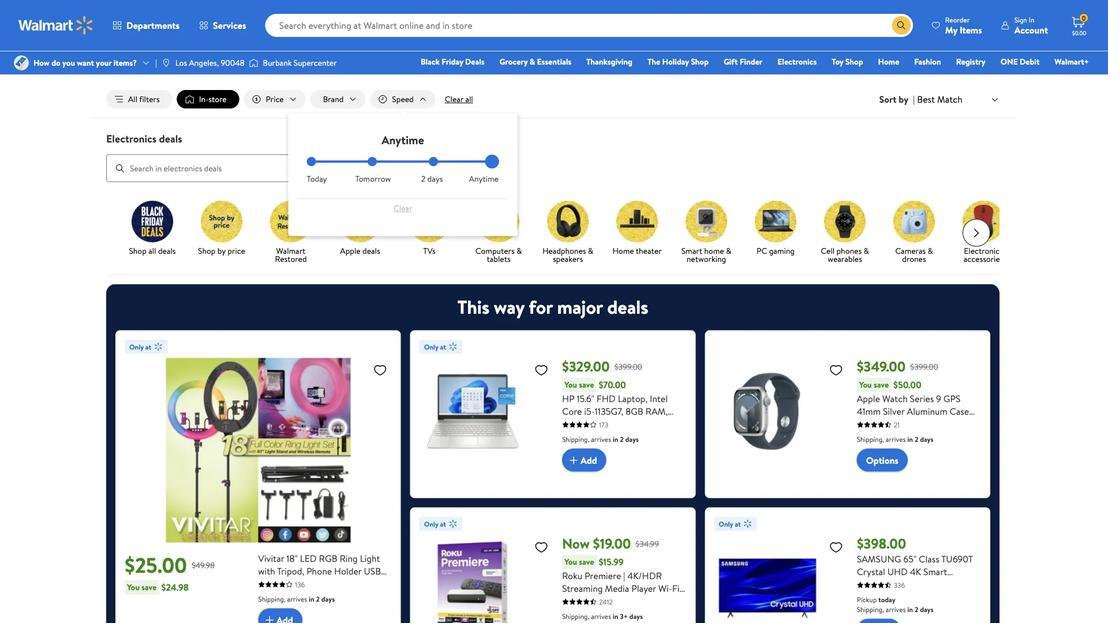 Task type: locate. For each thing, give the bounding box(es) containing it.
1 horizontal spatial with
[[596, 595, 613, 607]]

only inside '$329.00' group
[[424, 342, 438, 352]]

sign in to add to favorites list, apple watch series 9 gps 41mm silver aluminum case with storm blue sport band - s/m image
[[829, 363, 843, 377]]

electronics for electronics accessories
[[964, 245, 1003, 256]]

player
[[631, 582, 656, 595]]

with left tripod,
[[258, 565, 275, 577]]

light
[[360, 552, 380, 565]]

apple down apple deals image
[[340, 245, 360, 256]]

- right band
[[969, 418, 973, 430]]

& right tablets
[[517, 245, 522, 256]]

$25.00 group
[[125, 340, 392, 623]]

home left theater on the top
[[613, 245, 634, 256]]

1 vertical spatial remote
[[562, 620, 594, 623]]

smart inside $398.00 samsung 65" class tu690t crystal uhd 4k smart television - un65tu690tfxza
[[923, 565, 947, 578]]

los
[[175, 57, 187, 68]]

way
[[494, 294, 524, 320]]

simple
[[657, 607, 684, 620]]

shipping, inside $349.00 group
[[857, 434, 884, 444]]

home for home
[[878, 56, 899, 67]]

this way for major deals
[[457, 294, 648, 320]]

shipping, arrives in 2 days inside $349.00 group
[[857, 434, 933, 444]]

deals
[[159, 131, 182, 146], [158, 245, 176, 256], [362, 245, 380, 256], [607, 294, 648, 320]]

shop left price
[[198, 245, 216, 256]]

shipping, down 256gb
[[562, 434, 589, 444]]

0 vertical spatial -
[[969, 418, 973, 430]]

anytime up how fast do you want your order? option group on the top left of page
[[382, 132, 424, 148]]

you down "$349.00"
[[859, 379, 872, 390]]

shop right toy
[[845, 56, 863, 67]]

clear inside sort and filter section element
[[445, 93, 463, 105]]

& inside computers & tablets
[[517, 245, 522, 256]]

days down the sport
[[920, 434, 933, 444]]

arrives inside now $19.00 group
[[591, 611, 611, 621]]

at inside now $19.00 group
[[440, 519, 446, 529]]

computers and tablets image
[[478, 201, 519, 242]]

smart home & networking
[[681, 245, 731, 264]]

only for shipping, arrives
[[719, 519, 733, 529]]

shipping,
[[562, 434, 589, 444], [857, 434, 884, 444], [258, 594, 285, 604], [857, 605, 884, 614], [562, 611, 589, 621]]

clear down black friday deals link
[[445, 93, 463, 105]]

1 horizontal spatial smart
[[923, 565, 947, 578]]

1 horizontal spatial by
[[899, 93, 908, 106]]

0 vertical spatial clear
[[445, 93, 463, 105]]

0 horizontal spatial apple
[[340, 245, 360, 256]]

all down deals
[[465, 93, 473, 105]]

shipping, arrives in 2 days down 21 at the bottom right
[[857, 434, 933, 444]]

shipping, arrives in 2 days down "136"
[[258, 594, 335, 604]]

only at inside $25.00 group
[[129, 342, 151, 352]]

remote up add to cart icon
[[258, 590, 290, 603]]

only at inside $398.00 group
[[719, 519, 741, 529]]

friday
[[442, 56, 463, 67]]

only at for 173
[[424, 342, 446, 352]]

$349.00 $399.00
[[857, 357, 938, 376]]

you up the 'hp'
[[564, 379, 577, 390]]

& right grocery
[[530, 56, 535, 67]]

by right sort
[[899, 93, 908, 106]]

speed
[[392, 93, 414, 105], [562, 607, 587, 620]]

you save $70.00 hp 15.6" fhd laptop, intel core i5-1135g7, 8gb ram, 256gb ssd, silver, windows 11 home, 15-dy2795wm
[[562, 379, 683, 443]]

days right 3+
[[629, 611, 643, 621]]

in inside $349.00 group
[[907, 434, 913, 444]]

in inside '$329.00' group
[[613, 434, 618, 444]]

& for computers
[[517, 245, 522, 256]]

select
[[572, 35, 591, 45]]

add to cart image
[[567, 453, 581, 467]]

1 vertical spatial apple
[[857, 392, 880, 405]]

speed down streaming
[[562, 607, 587, 620]]

| left the los
[[155, 57, 157, 68]]

in down ports, on the left bottom
[[309, 594, 314, 604]]

you for hp
[[564, 379, 577, 390]]

and inside vivitar 18" led rgb ring light with tripod, phone holder usb charging ports, and wireless remote
[[323, 577, 337, 590]]

all for shop
[[148, 245, 156, 256]]

sign in account
[[1014, 15, 1048, 36]]

sort and filter section element
[[92, 81, 1016, 118]]

ring
[[340, 552, 358, 565]]

1 vertical spatial |
[[913, 93, 915, 106]]

 image left the los
[[161, 58, 171, 68]]

store
[[208, 93, 227, 105]]

None range field
[[307, 160, 499, 163]]

& inside cameras & drones
[[928, 245, 933, 256]]

1 $399.00 from the left
[[614, 361, 642, 372]]

only inside $25.00 group
[[129, 342, 144, 352]]

you up roku
[[564, 556, 577, 568]]

all down shop all deals image
[[148, 245, 156, 256]]

& inside headphones & speakers
[[588, 245, 593, 256]]

band
[[947, 418, 967, 430]]

in for now $19.00
[[613, 611, 618, 621]]

deals down shop all deals image
[[158, 245, 176, 256]]

2 horizontal spatial with
[[857, 418, 874, 430]]

1 vertical spatial all
[[148, 245, 156, 256]]

in inside now $19.00 group
[[613, 611, 618, 621]]

walmart restored
[[275, 245, 307, 264]]

checks.
[[548, 35, 570, 45]]

0 vertical spatial and
[[323, 577, 337, 590]]

in left 3+
[[613, 611, 618, 621]]

&
[[530, 56, 535, 67], [517, 245, 522, 256], [588, 245, 593, 256], [726, 245, 731, 256], [864, 245, 869, 256], [928, 245, 933, 256]]

2 vertical spatial electronics
[[964, 245, 1003, 256]]

1 horizontal spatial all
[[465, 93, 473, 105]]

$399.00 for $329.00
[[614, 361, 642, 372]]

shipping, arrives in 2 days inside $25.00 group
[[258, 594, 335, 604]]

$399.00 up $70.00
[[614, 361, 642, 372]]

1 horizontal spatial $399.00
[[910, 361, 938, 372]]

and right cable on the bottom right of page
[[641, 607, 655, 620]]

$399.00 inside $349.00 $399.00
[[910, 361, 938, 372]]

best
[[917, 93, 935, 106]]

registry link
[[951, 55, 991, 68]]

$24.98
[[161, 581, 189, 594]]

only inside $398.00 group
[[719, 519, 733, 529]]

1 horizontal spatial remote
[[562, 620, 594, 623]]

shipping, down storm
[[857, 434, 884, 444]]

0 horizontal spatial by
[[217, 245, 226, 256]]

& right "home"
[[726, 245, 731, 256]]

home up sort
[[878, 56, 899, 67]]

0 horizontal spatial and
[[323, 577, 337, 590]]

save inside you save $50.00 apple watch series 9 gps 41mm silver aluminum case with storm blue sport band - s/m
[[874, 379, 889, 390]]

high
[[653, 595, 672, 607]]

apple deals image
[[339, 201, 381, 242]]

search image
[[115, 164, 125, 173]]

0 vertical spatial with
[[857, 418, 874, 430]]

1 horizontal spatial  image
[[161, 58, 171, 68]]

gift finder
[[724, 56, 763, 67]]

wearables
[[828, 253, 862, 264]]

0 vertical spatial all
[[465, 93, 473, 105]]

0 horizontal spatial all
[[148, 245, 156, 256]]

1 vertical spatial -
[[898, 578, 901, 591]]

 image for how
[[14, 55, 29, 70]]

2 up clear button
[[421, 173, 425, 184]]

shipping, down enabled
[[562, 611, 589, 621]]

days inside pickup today shipping, arrives in 2 days
[[920, 605, 933, 614]]

headphones & speakers
[[542, 245, 593, 264]]

arrives down 21 at the bottom right
[[886, 434, 906, 444]]

and right ports, on the left bottom
[[323, 577, 337, 590]]

0 horizontal spatial anytime
[[382, 132, 424, 148]]

days down phone
[[321, 594, 335, 604]]

save down "$349.00"
[[874, 379, 889, 390]]

you for roku
[[564, 556, 577, 568]]

burbank supercenter
[[263, 57, 337, 68]]

home,
[[562, 430, 589, 443]]

electronics down electronics accessories image
[[964, 245, 1003, 256]]

options
[[866, 454, 898, 467]]

save inside you save $70.00 hp 15.6" fhd laptop, intel core i5-1135g7, 8gb ram, 256gb ssd, silver, windows 11 home, 15-dy2795wm
[[579, 379, 594, 390]]

by left price
[[217, 245, 226, 256]]

0 vertical spatial smart
[[681, 245, 702, 256]]

 image
[[14, 55, 29, 70], [249, 57, 258, 69], [161, 58, 171, 68]]

0 horizontal spatial with
[[258, 565, 275, 577]]

arrives inside pickup today shipping, arrives in 2 days
[[886, 605, 906, 614]]

class
[[919, 553, 939, 565]]

$398.00 group
[[714, 517, 981, 623]]

2 right today
[[915, 605, 918, 614]]

items?
[[114, 57, 137, 68]]

shipping, down charging
[[258, 594, 285, 604]]

None radio
[[429, 157, 438, 166]]

walmart+ link
[[1049, 55, 1094, 68]]

only at for 2412
[[424, 519, 446, 529]]

apple
[[340, 245, 360, 256], [857, 392, 880, 405]]

at inside $25.00 group
[[145, 342, 151, 352]]

1 horizontal spatial shipping, arrives in 2 days
[[562, 434, 639, 444]]

arrives for $329.00
[[591, 434, 611, 444]]

1 vertical spatial by
[[217, 245, 226, 256]]

in down silver, at the bottom right of the page
[[613, 434, 618, 444]]

2 horizontal spatial electronics
[[964, 245, 1003, 256]]

home
[[878, 56, 899, 67], [613, 245, 634, 256]]

0 vertical spatial by
[[899, 93, 908, 106]]

in
[[1029, 15, 1034, 25]]

burbank
[[263, 57, 292, 68]]

4k/hdr
[[627, 569, 662, 582]]

at
[[145, 342, 151, 352], [440, 342, 446, 352], [440, 519, 446, 529], [735, 519, 741, 529]]

2 down silver, at the bottom right of the page
[[620, 434, 624, 444]]

 image right the 90048
[[249, 57, 258, 69]]

0 horizontal spatial $399.00
[[614, 361, 642, 372]]

usb
[[364, 565, 381, 577]]

1 vertical spatial home
[[613, 245, 634, 256]]

1 horizontal spatial clear
[[445, 93, 463, 105]]

arrives down 2412
[[591, 611, 611, 621]]

with inside you save $50.00 apple watch series 9 gps 41mm silver aluminum case with storm blue sport band - s/m
[[857, 418, 874, 430]]

headphones & speakers link
[[538, 201, 598, 265]]

256gb
[[562, 418, 590, 430]]

0 horizontal spatial -
[[898, 578, 901, 591]]

1 horizontal spatial |
[[623, 569, 625, 582]]

Walmart Site-Wide search field
[[265, 14, 913, 37]]

0 vertical spatial home
[[878, 56, 899, 67]]

at inside $398.00 group
[[735, 519, 741, 529]]

shipping, down television at the right
[[857, 605, 884, 614]]

 image left "how"
[[14, 55, 29, 70]]

with
[[857, 418, 874, 430], [258, 565, 275, 577], [596, 595, 613, 607]]

1 vertical spatial clear
[[393, 203, 412, 214]]

2 vertical spatial with
[[596, 595, 613, 607]]

apple deals link
[[330, 201, 390, 257]]

shop inside the holiday shop link
[[691, 56, 709, 67]]

save inside you save $24.98
[[142, 582, 157, 593]]

| inside sort and filter section element
[[913, 93, 915, 106]]

save inside you save $15.99 roku premiere | 4k/hdr streaming media player wi-fi enabled with premium high speed hdmi cable and simple remote
[[579, 556, 594, 568]]

want
[[77, 57, 94, 68]]

$398.00
[[857, 534, 906, 553]]

gps
[[943, 392, 961, 405]]

search icon image
[[897, 21, 906, 30]]

0 horizontal spatial home
[[613, 245, 634, 256]]

2 horizontal spatial shipping, arrives in 2 days
[[857, 434, 933, 444]]

deals down "filters"
[[159, 131, 182, 146]]

2 vertical spatial |
[[623, 569, 625, 582]]

electronics left toy
[[778, 56, 817, 67]]

in-
[[199, 93, 208, 105]]

deals right major
[[607, 294, 648, 320]]

| left best
[[913, 93, 915, 106]]

1 horizontal spatial electronics
[[778, 56, 817, 67]]

hdmi
[[589, 607, 613, 620]]

shipping, arrives in 2 days down 173
[[562, 434, 639, 444]]

anytime down anytime option
[[469, 173, 499, 184]]

shipping, inside now $19.00 group
[[562, 611, 589, 621]]

clear down how fast do you want your order? option group on the top left of page
[[393, 203, 412, 214]]

days inside $25.00 group
[[321, 594, 335, 604]]

shipping, inside $25.00 group
[[258, 594, 285, 604]]

shop inside 'shop all deals' link
[[129, 245, 147, 256]]

shipping, arrives in 3+ days
[[562, 611, 643, 621]]

arrives inside '$329.00' group
[[591, 434, 611, 444]]

1 horizontal spatial home
[[878, 56, 899, 67]]

2 inside pickup today shipping, arrives in 2 days
[[915, 605, 918, 614]]

1 vertical spatial anytime
[[469, 173, 499, 184]]

with left storm
[[857, 418, 874, 430]]

shop down shop all deals image
[[129, 245, 147, 256]]

2 horizontal spatial  image
[[249, 57, 258, 69]]

$399.00 up $50.00
[[910, 361, 938, 372]]

you inside you save $50.00 apple watch series 9 gps 41mm silver aluminum case with storm blue sport band - s/m
[[859, 379, 872, 390]]

pc
[[757, 245, 767, 256]]

save for 15.6"
[[579, 379, 594, 390]]

grocery
[[500, 56, 528, 67]]

best match
[[917, 93, 963, 106]]

angeles,
[[189, 57, 219, 68]]

& right phones
[[864, 245, 869, 256]]

my
[[945, 23, 957, 36]]

arrives inside $349.00 group
[[886, 434, 906, 444]]

2 inside how fast do you want your order? option group
[[421, 173, 425, 184]]

how do you want your items?
[[33, 57, 137, 68]]

add to cart image
[[263, 613, 277, 623]]

0 vertical spatial remote
[[258, 590, 290, 603]]

1 vertical spatial smart
[[923, 565, 947, 578]]

smart home and networking image
[[686, 201, 727, 242]]

led
[[300, 552, 317, 565]]

2 $399.00 from the left
[[910, 361, 938, 372]]

cable
[[615, 607, 638, 620]]

Anytime radio
[[490, 157, 499, 166]]

in right today
[[907, 605, 913, 614]]

headphones and speakers image
[[547, 201, 589, 242]]

at inside '$329.00' group
[[440, 342, 446, 352]]

cell phones and wearables image
[[824, 201, 866, 242]]

in down blue
[[907, 434, 913, 444]]

how fast do you want your order? option group
[[307, 157, 499, 184]]

you save $15.99 roku premiere | 4k/hdr streaming media player wi-fi enabled with premium high speed hdmi cable and simple remote
[[562, 556, 684, 623]]

1 horizontal spatial apple
[[857, 392, 880, 405]]

add
[[581, 454, 597, 467]]

shop down store. at the right top of page
[[691, 56, 709, 67]]

grocery & essentials
[[500, 56, 571, 67]]

0 horizontal spatial remote
[[258, 590, 290, 603]]

1 vertical spatial electronics
[[106, 131, 157, 146]]

today
[[878, 595, 895, 605]]

0 horizontal spatial speed
[[392, 93, 414, 105]]

arrives down 336
[[886, 605, 906, 614]]

0 horizontal spatial  image
[[14, 55, 29, 70]]

deals down apple deals image
[[362, 245, 380, 256]]

1 vertical spatial and
[[641, 607, 655, 620]]

with inside you save $15.99 roku premiere | 4k/hdr streaming media player wi-fi enabled with premium high speed hdmi cable and simple remote
[[596, 595, 613, 607]]

now
[[562, 534, 590, 553]]

only
[[129, 342, 144, 352], [424, 342, 438, 352], [424, 519, 438, 529], [719, 519, 733, 529]]

1 horizontal spatial speed
[[562, 607, 587, 620]]

computers
[[475, 245, 515, 256]]

0 vertical spatial apple
[[340, 245, 360, 256]]

electronics up search icon
[[106, 131, 157, 146]]

this
[[457, 294, 489, 320]]

only at
[[129, 342, 151, 352], [424, 342, 446, 352], [424, 519, 446, 529], [719, 519, 741, 529]]

0 vertical spatial electronics
[[778, 56, 817, 67]]

shop by price
[[198, 245, 245, 256]]

0 vertical spatial speed
[[392, 93, 414, 105]]

- inside $398.00 samsung 65" class tu690t crystal uhd 4k smart television - un65tu690tfxza
[[898, 578, 901, 591]]

and inside you save $15.99 roku premiere | 4k/hdr streaming media player wi-fi enabled with premium high speed hdmi cable and simple remote
[[641, 607, 655, 620]]

remote inside vivitar 18" led rgb ring light with tripod, phone holder usb charging ports, and wireless remote
[[258, 590, 290, 603]]

intel
[[650, 392, 668, 405]]

in inside pickup today shipping, arrives in 2 days
[[907, 605, 913, 614]]

smart inside smart home & networking
[[681, 245, 702, 256]]

computers & tablets
[[475, 245, 522, 264]]

you inside you save $70.00 hp 15.6" fhd laptop, intel core i5-1135g7, 8gb ram, 256gb ssd, silver, windows 11 home, 15-dy2795wm
[[564, 379, 577, 390]]

1 vertical spatial speed
[[562, 607, 587, 620]]

shop by price image
[[201, 201, 242, 242]]

136
[[295, 580, 305, 590]]

you for apple
[[859, 379, 872, 390]]

electronics inside electronics accessories
[[964, 245, 1003, 256]]

save up roku
[[579, 556, 594, 568]]

1 horizontal spatial and
[[641, 607, 655, 620]]

you down $25.00
[[127, 582, 140, 593]]

shipping, inside '$329.00' group
[[562, 434, 589, 444]]

& inside cell phones & wearables
[[864, 245, 869, 256]]

2 horizontal spatial |
[[913, 93, 915, 106]]

in inside $25.00 group
[[309, 594, 314, 604]]

walmart restored image
[[270, 201, 312, 242]]

smart right 4k
[[923, 565, 947, 578]]

brand button
[[310, 90, 366, 109]]

electronics for electronics deals
[[106, 131, 157, 146]]

1 horizontal spatial anytime
[[469, 173, 499, 184]]

0 horizontal spatial clear
[[393, 203, 412, 214]]

home for home theater
[[613, 245, 634, 256]]

only at inside '$329.00' group
[[424, 342, 446, 352]]

only inside now $19.00 group
[[424, 519, 438, 529]]

-
[[969, 418, 973, 430], [898, 578, 901, 591]]

you inside you save $15.99 roku premiere | 4k/hdr streaming media player wi-fi enabled with premium high speed hdmi cable and simple remote
[[564, 556, 577, 568]]

days down un65tu690tfxza
[[920, 605, 933, 614]]

0 horizontal spatial |
[[155, 57, 157, 68]]

$349.00 group
[[714, 340, 981, 489]]

by inside sort and filter section element
[[899, 93, 908, 106]]

all inside button
[[465, 93, 473, 105]]

save up 15.6"
[[579, 379, 594, 390]]

apple left watch
[[857, 392, 880, 405]]

clear
[[445, 93, 463, 105], [393, 203, 412, 214]]

1 horizontal spatial -
[[969, 418, 973, 430]]

electronics inside search field
[[106, 131, 157, 146]]

& right speakers
[[588, 245, 593, 256]]

shipping, arrives in 2 days inside '$329.00' group
[[562, 434, 639, 444]]

i5-
[[584, 405, 595, 418]]

2 down blue
[[915, 434, 918, 444]]

with up shipping, arrives in 3+ days
[[596, 595, 613, 607]]

electronics
[[778, 56, 817, 67], [106, 131, 157, 146], [964, 245, 1003, 256]]

one
[[1001, 56, 1018, 67]]

& right drones
[[928, 245, 933, 256]]

only at for shipping, arrives
[[719, 519, 741, 529]]

electronics link
[[772, 55, 822, 68]]

2 down ports, on the left bottom
[[316, 594, 320, 604]]

at for 173
[[440, 342, 446, 352]]

arrives down 173
[[591, 434, 611, 444]]

arrives down "136"
[[287, 594, 307, 604]]

| down $15.99
[[623, 569, 625, 582]]

Electronics deals search field
[[92, 131, 1016, 182]]

$399.00 inside $329.00 $399.00
[[614, 361, 642, 372]]

save down $25.00
[[142, 582, 157, 593]]

1 vertical spatial with
[[258, 565, 275, 577]]

days inside '$329.00' group
[[625, 434, 639, 444]]

0 horizontal spatial electronics
[[106, 131, 157, 146]]

speed left clear all
[[392, 93, 414, 105]]

0 horizontal spatial shipping, arrives in 2 days
[[258, 594, 335, 604]]

only for 173
[[424, 342, 438, 352]]

only at inside now $19.00 group
[[424, 519, 446, 529]]

days down silver, at the bottom right of the page
[[625, 434, 639, 444]]

home theater link
[[607, 201, 667, 257]]

electronics for electronics
[[778, 56, 817, 67]]

smart left "home"
[[681, 245, 702, 256]]

walmart image
[[18, 16, 93, 35]]

services button
[[189, 12, 256, 39]]

- left 4k
[[898, 578, 901, 591]]

days inside $349.00 group
[[920, 434, 933, 444]]

departments
[[126, 19, 180, 32]]

days up tvs image
[[427, 173, 443, 184]]

shop inside toy shop link
[[845, 56, 863, 67]]

0 horizontal spatial smart
[[681, 245, 702, 256]]

remote down enabled
[[562, 620, 594, 623]]



Task type: describe. For each thing, give the bounding box(es) containing it.
cameras & drones
[[895, 245, 933, 264]]

departments button
[[103, 12, 189, 39]]

fashion link
[[909, 55, 946, 68]]

one debit
[[1001, 56, 1040, 67]]

today
[[307, 173, 327, 184]]

now $19.00 group
[[419, 517, 686, 623]]

in for $349.00
[[907, 434, 913, 444]]

2 inside $349.00 group
[[915, 434, 918, 444]]

gaming
[[769, 245, 795, 256]]

tvs image
[[409, 201, 450, 242]]

limited
[[411, 35, 434, 45]]

$25.00
[[125, 551, 187, 579]]

account
[[1014, 23, 1048, 36]]

speed inside dropdown button
[[392, 93, 414, 105]]

with inside vivitar 18" led rgb ring light with tripod, phone holder usb charging ports, and wireless remote
[[258, 565, 275, 577]]

series
[[910, 392, 934, 405]]

shipping, inside pickup today shipping, arrives in 2 days
[[857, 605, 884, 614]]

sign in to add to favorites list, vivitar 18" led rgb ring light with tripod, phone holder usb charging ports, and wireless remote image
[[373, 363, 387, 377]]

clear button
[[307, 199, 499, 218]]

$34.99
[[636, 538, 659, 550]]

price
[[228, 245, 245, 256]]

clear for clear all
[[445, 93, 463, 105]]

theater
[[636, 245, 662, 256]]

0 vertical spatial |
[[155, 57, 157, 68]]

Search in electronics deals search field
[[106, 154, 455, 182]]

Tomorrow radio
[[368, 157, 377, 166]]

phone
[[307, 565, 332, 577]]

sign
[[1014, 15, 1027, 25]]

all filters button
[[106, 90, 172, 109]]

rgb
[[319, 552, 337, 565]]

clear all button
[[440, 90, 478, 109]]

the holiday shop
[[648, 56, 709, 67]]

you
[[62, 57, 75, 68]]

accessories
[[964, 253, 1003, 264]]

you save $50.00 apple watch series 9 gps 41mm silver aluminum case with storm blue sport band - s/m
[[857, 379, 973, 443]]

clear for clear
[[393, 203, 412, 214]]

all for clear
[[465, 93, 473, 105]]

arrives inside $25.00 group
[[287, 594, 307, 604]]

Search search field
[[265, 14, 913, 37]]

do
[[51, 57, 60, 68]]

& for grocery
[[530, 56, 535, 67]]

pickup today shipping, arrives in 2 days
[[857, 595, 933, 614]]

apple inside apple deals link
[[340, 245, 360, 256]]

$329.00
[[562, 357, 610, 376]]

by for sort
[[899, 93, 908, 106]]

by for shop
[[217, 245, 226, 256]]

 image for burbank
[[249, 57, 258, 69]]

top
[[522, 6, 543, 26]]

$50.00
[[893, 379, 921, 391]]

save for watch
[[874, 379, 889, 390]]

services
[[213, 19, 246, 32]]

speed inside you save $15.99 roku premiere | 4k/hdr streaming media player wi-fi enabled with premium high speed hdmi cable and simple remote
[[562, 607, 587, 620]]

premium
[[615, 595, 651, 607]]

8gb
[[626, 405, 643, 418]]

$49.98
[[192, 559, 215, 571]]

0 vertical spatial anytime
[[382, 132, 424, 148]]

$329.00 group
[[419, 340, 686, 489]]

shipping, for $329.00
[[562, 434, 589, 444]]

price button
[[244, 90, 306, 109]]

epic savings. top gifts. don't miss it!
[[442, 6, 661, 26]]

brand
[[323, 93, 344, 105]]

limited quantities. while supplies last. no rain checks. select items may not be available in-store.
[[411, 35, 697, 45]]

price
[[266, 93, 284, 105]]

electronics accessories image
[[963, 201, 1004, 242]]

ram,
[[645, 405, 668, 418]]

$70.00
[[599, 379, 626, 391]]

television
[[857, 578, 895, 591]]

arrives for $349.00
[[886, 434, 906, 444]]

home theater image
[[616, 201, 658, 242]]

electronics accessories
[[964, 245, 1003, 264]]

at for 2412
[[440, 519, 446, 529]]

smart home & networking link
[[676, 201, 736, 265]]

- inside you save $50.00 apple watch series 9 gps 41mm silver aluminum case with storm blue sport band - s/m
[[969, 418, 973, 430]]

black
[[421, 56, 440, 67]]

cameras and drones image
[[893, 201, 935, 242]]

storm
[[876, 418, 901, 430]]

in-store
[[199, 93, 227, 105]]

at for shipping, arrives
[[735, 519, 741, 529]]

shipping, arrives in 2 days for $329.00
[[562, 434, 639, 444]]

in for $329.00
[[613, 434, 618, 444]]

days inside how fast do you want your order? option group
[[427, 173, 443, 184]]

shipping, arrives in 2 days for $349.00
[[857, 434, 933, 444]]

| inside you save $15.99 roku premiere | 4k/hdr streaming media player wi-fi enabled with premium high speed hdmi cable and simple remote
[[623, 569, 625, 582]]

store.
[[680, 35, 697, 45]]

tripod,
[[277, 565, 304, 577]]

apple deals
[[340, 245, 380, 256]]

core
[[562, 405, 582, 418]]

home
[[704, 245, 724, 256]]

options link
[[857, 449, 908, 472]]

days inside now $19.00 group
[[629, 611, 643, 621]]

& inside smart home & networking
[[726, 245, 731, 256]]

$25.00 $49.98
[[125, 551, 215, 579]]

wireless
[[339, 577, 372, 590]]

electronics deals
[[106, 131, 182, 146]]

$399.00 for $349.00
[[910, 361, 938, 372]]

reorder my items
[[945, 15, 982, 36]]

sign in to add to favorites list, hp 15.6" fhd laptop, intel core i5-1135g7, 8gb ram, 256gb ssd, silver, windows 11 home, 15-dy2795wm image
[[534, 363, 548, 377]]

90048
[[221, 57, 244, 68]]

shipping, for now $19.00
[[562, 611, 589, 621]]

all
[[128, 93, 137, 105]]

& for headphones
[[588, 245, 593, 256]]

networking
[[687, 253, 726, 264]]

fhd
[[597, 392, 616, 405]]

arrives for now $19.00
[[591, 611, 611, 621]]

remote inside you save $15.99 roku premiere | 4k/hdr streaming media player wi-fi enabled with premium high speed hdmi cable and simple remote
[[562, 620, 594, 623]]

cell
[[821, 245, 835, 256]]

Today radio
[[307, 157, 316, 166]]

watch
[[882, 392, 908, 405]]

deals inside search field
[[159, 131, 182, 146]]

you inside you save $24.98
[[127, 582, 140, 593]]

shop inside shop by price link
[[198, 245, 216, 256]]

next slide for chipmodulewithimages list image
[[963, 219, 990, 247]]

vivitar
[[258, 552, 284, 565]]

gifts.
[[546, 6, 578, 26]]

you save $24.98
[[127, 581, 189, 594]]

supercenter
[[294, 57, 337, 68]]

only for 2412
[[424, 519, 438, 529]]

apple inside you save $50.00 apple watch series 9 gps 41mm silver aluminum case with storm blue sport band - s/m
[[857, 392, 880, 405]]

sign in to add to favorites list, roku premiere | 4k/hdr streaming media player wi-fi enabled with premium high speed hdmi cable and simple remote image
[[534, 540, 548, 554]]

shipping, for $349.00
[[857, 434, 884, 444]]

finder
[[740, 56, 763, 67]]

black friday deals
[[421, 56, 485, 67]]

debit
[[1020, 56, 1040, 67]]

save for premiere
[[579, 556, 594, 568]]

pc gaming image
[[755, 201, 796, 242]]

shop all deals image
[[132, 201, 173, 242]]

sign in to add to favorites list, samsung 65" class tu690t crystal uhd 4k smart television - un65tu690tfxza image
[[829, 540, 843, 554]]

electronics accessories link
[[953, 201, 1013, 265]]

holiday
[[662, 56, 689, 67]]

336
[[894, 580, 905, 590]]

samsung
[[857, 553, 901, 565]]

the holiday shop link
[[642, 55, 714, 68]]

reorder
[[945, 15, 970, 25]]

match
[[937, 93, 963, 106]]

 image for los
[[161, 58, 171, 68]]

vivitar 18" led rgb ring light with tripod, phone holder usb charging ports, and wireless remote
[[258, 552, 381, 603]]

sport
[[923, 418, 945, 430]]

& for cameras
[[928, 245, 933, 256]]

shop all deals link
[[122, 201, 182, 257]]

pc gaming link
[[746, 201, 806, 257]]

anytime inside how fast do you want your order? option group
[[469, 173, 499, 184]]

in-store button
[[177, 90, 239, 109]]

un65tu690tfxza
[[903, 578, 980, 591]]



Task type: vqa. For each thing, say whether or not it's contained in the screenshot.
You associated with Roku
yes



